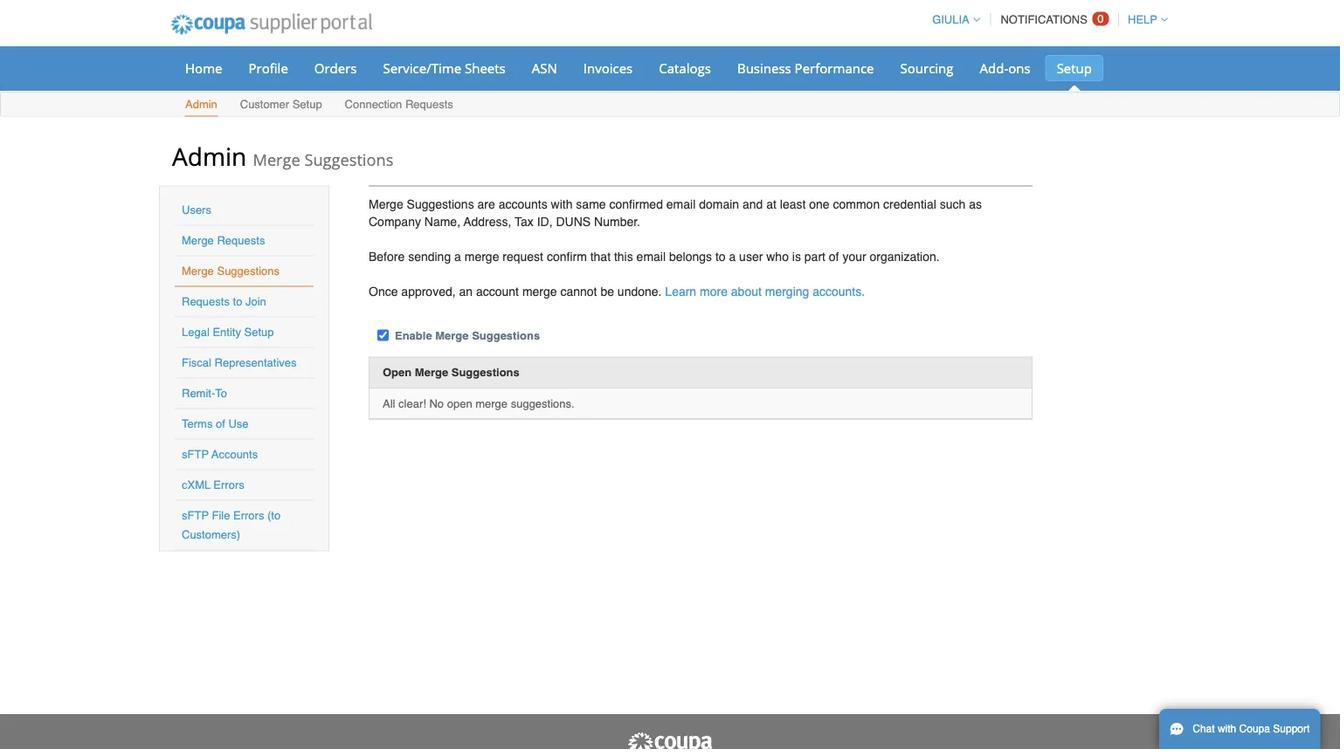 Task type: locate. For each thing, give the bounding box(es) containing it.
1 vertical spatial coupa supplier portal image
[[626, 732, 714, 750]]

setup down join
[[244, 326, 274, 339]]

add-
[[980, 59, 1008, 77]]

chat with coupa support
[[1193, 723, 1310, 736]]

remit-
[[182, 387, 215, 400]]

2 vertical spatial merge
[[475, 397, 508, 410]]

2 sftp from the top
[[182, 509, 209, 522]]

to right belongs in the top of the page
[[715, 249, 726, 263]]

0 horizontal spatial of
[[216, 418, 225, 431]]

part
[[804, 249, 825, 263]]

to
[[715, 249, 726, 263], [233, 295, 242, 308]]

profile
[[249, 59, 288, 77]]

chat with coupa support button
[[1159, 709, 1320, 750]]

suggestions up all clear! no open merge suggestions.
[[451, 366, 520, 379]]

a right the 'sending'
[[454, 249, 461, 263]]

your
[[842, 249, 866, 263]]

user
[[739, 249, 763, 263]]

cxml errors
[[182, 479, 244, 492]]

legal entity setup link
[[182, 326, 274, 339]]

1 horizontal spatial of
[[829, 249, 839, 263]]

sftp up cxml
[[182, 448, 209, 461]]

1 vertical spatial sftp
[[182, 509, 209, 522]]

email right this
[[636, 249, 666, 263]]

0 vertical spatial sftp
[[182, 448, 209, 461]]

email inside "merge suggestions are accounts with same confirmed email domain and at least one common credential such as company name, address, tax id, duns number."
[[666, 197, 696, 211]]

home link
[[174, 55, 234, 81]]

0 horizontal spatial to
[[233, 295, 242, 308]]

sftp
[[182, 448, 209, 461], [182, 509, 209, 522]]

errors down 'accounts'
[[213, 479, 244, 492]]

sourcing
[[900, 59, 954, 77]]

account
[[476, 284, 519, 298]]

organization.
[[870, 249, 940, 263]]

a
[[454, 249, 461, 263], [729, 249, 736, 263]]

requests up legal
[[182, 295, 230, 308]]

admin down home "link"
[[185, 98, 217, 111]]

1 vertical spatial setup
[[292, 98, 322, 111]]

setup link
[[1045, 55, 1103, 81]]

merge down users
[[182, 234, 214, 247]]

1 horizontal spatial with
[[1218, 723, 1236, 736]]

service/time sheets link
[[372, 55, 517, 81]]

no
[[429, 397, 444, 410]]

profile link
[[237, 55, 299, 81]]

customer setup link
[[239, 94, 323, 117]]

sftp inside sftp file errors (to customers)
[[182, 509, 209, 522]]

a left user
[[729, 249, 736, 263]]

merge
[[465, 249, 499, 263], [522, 284, 557, 298], [475, 397, 508, 410]]

tax
[[515, 214, 534, 228]]

enable
[[395, 329, 432, 342]]

setup
[[1057, 59, 1092, 77], [292, 98, 322, 111], [244, 326, 274, 339]]

use
[[228, 418, 249, 431]]

None checkbox
[[377, 330, 389, 341]]

of left use
[[216, 418, 225, 431]]

requests for connection requests
[[405, 98, 453, 111]]

sftp for sftp accounts
[[182, 448, 209, 461]]

name,
[[424, 214, 460, 228]]

1 horizontal spatial to
[[715, 249, 726, 263]]

requests to join link
[[182, 295, 266, 308]]

coupa supplier portal image
[[159, 3, 384, 46], [626, 732, 714, 750]]

merge for open
[[475, 397, 508, 410]]

of right part
[[829, 249, 839, 263]]

merge up the open merge suggestions
[[435, 329, 469, 342]]

1 vertical spatial with
[[1218, 723, 1236, 736]]

admin link
[[184, 94, 218, 117]]

suggestions inside admin merge suggestions
[[304, 149, 393, 170]]

1 vertical spatial admin
[[172, 139, 247, 173]]

number.
[[594, 214, 640, 228]]

fiscal representatives link
[[182, 356, 297, 370]]

asn
[[532, 59, 557, 77]]

merge down customer setup "link"
[[253, 149, 300, 170]]

as
[[969, 197, 982, 211]]

learn
[[665, 284, 696, 298]]

of
[[829, 249, 839, 263], [216, 418, 225, 431]]

catalogs link
[[648, 55, 722, 81]]

suggestions down connection
[[304, 149, 393, 170]]

common
[[833, 197, 880, 211]]

merge up company
[[369, 197, 403, 211]]

requests to join
[[182, 295, 266, 308]]

0 horizontal spatial setup
[[244, 326, 274, 339]]

email left 'domain'
[[666, 197, 696, 211]]

0 vertical spatial admin
[[185, 98, 217, 111]]

0 vertical spatial coupa supplier portal image
[[159, 3, 384, 46]]

with up duns
[[551, 197, 573, 211]]

0 vertical spatial email
[[666, 197, 696, 211]]

merge down "address,"
[[465, 249, 499, 263]]

0 horizontal spatial a
[[454, 249, 461, 263]]

business performance link
[[726, 55, 885, 81]]

more
[[700, 284, 728, 298]]

confirmed
[[609, 197, 663, 211]]

merge up no
[[415, 366, 448, 379]]

1 vertical spatial to
[[233, 295, 242, 308]]

sftp file errors (to customers)
[[182, 509, 281, 542]]

orders link
[[303, 55, 368, 81]]

chat
[[1193, 723, 1215, 736]]

1 vertical spatial merge
[[522, 284, 557, 298]]

at
[[766, 197, 777, 211]]

this
[[614, 249, 633, 263]]

setup down notifications 0
[[1057, 59, 1092, 77]]

asn link
[[520, 55, 568, 81]]

1 vertical spatial of
[[216, 418, 225, 431]]

suggestions up join
[[217, 265, 280, 278]]

requests inside connection requests link
[[405, 98, 453, 111]]

remit-to
[[182, 387, 227, 400]]

terms of use
[[182, 418, 249, 431]]

1 vertical spatial email
[[636, 249, 666, 263]]

to
[[215, 387, 227, 400]]

merge suggestions
[[182, 265, 280, 278]]

0 vertical spatial requests
[[405, 98, 453, 111]]

service/time sheets
[[383, 59, 506, 77]]

merge
[[253, 149, 300, 170], [369, 197, 403, 211], [182, 234, 214, 247], [182, 265, 214, 278], [435, 329, 469, 342], [415, 366, 448, 379]]

suggestions
[[304, 149, 393, 170], [407, 197, 474, 211], [217, 265, 280, 278], [472, 329, 540, 342], [451, 366, 520, 379]]

0 vertical spatial with
[[551, 197, 573, 211]]

1 horizontal spatial setup
[[292, 98, 322, 111]]

0 vertical spatial setup
[[1057, 59, 1092, 77]]

to left join
[[233, 295, 242, 308]]

merge down request
[[522, 284, 557, 298]]

enable merge suggestions
[[395, 329, 540, 342]]

representatives
[[215, 356, 297, 370]]

1 vertical spatial errors
[[233, 509, 264, 522]]

navigation containing notifications 0
[[924, 3, 1168, 37]]

0 horizontal spatial with
[[551, 197, 573, 211]]

suggestions up name,
[[407, 197, 474, 211]]

requests down service/time
[[405, 98, 453, 111]]

errors left (to
[[233, 509, 264, 522]]

1 horizontal spatial coupa supplier portal image
[[626, 732, 714, 750]]

navigation
[[924, 3, 1168, 37]]

admin down admin link
[[172, 139, 247, 173]]

merge inside "merge suggestions are accounts with same confirmed email domain and at least one common credential such as company name, address, tax id, duns number."
[[369, 197, 403, 211]]

(to
[[267, 509, 281, 522]]

id,
[[537, 214, 553, 228]]

email
[[666, 197, 696, 211], [636, 249, 666, 263]]

requests for merge requests
[[217, 234, 265, 247]]

notifications
[[1001, 13, 1087, 26]]

admin inside admin link
[[185, 98, 217, 111]]

requests up merge suggestions
[[217, 234, 265, 247]]

such
[[940, 197, 966, 211]]

1 sftp from the top
[[182, 448, 209, 461]]

errors
[[213, 479, 244, 492], [233, 509, 264, 522]]

merge right the open
[[475, 397, 508, 410]]

1 vertical spatial requests
[[217, 234, 265, 247]]

suggestions inside "merge suggestions are accounts with same confirmed email domain and at least one common credential such as company name, address, tax id, duns number."
[[407, 197, 474, 211]]

1 horizontal spatial a
[[729, 249, 736, 263]]

suggestions down account on the top of page
[[472, 329, 540, 342]]

connection
[[345, 98, 402, 111]]

0 vertical spatial of
[[829, 249, 839, 263]]

one
[[809, 197, 830, 211]]

support
[[1273, 723, 1310, 736]]

setup right customer
[[292, 98, 322, 111]]

2 vertical spatial setup
[[244, 326, 274, 339]]

2 horizontal spatial setup
[[1057, 59, 1092, 77]]

with
[[551, 197, 573, 211], [1218, 723, 1236, 736]]

sftp up customers)
[[182, 509, 209, 522]]

setup inside setup link
[[1057, 59, 1092, 77]]

with right "chat" in the right of the page
[[1218, 723, 1236, 736]]

0 horizontal spatial coupa supplier portal image
[[159, 3, 384, 46]]

admin
[[185, 98, 217, 111], [172, 139, 247, 173]]

orders
[[314, 59, 357, 77]]



Task type: vqa. For each thing, say whether or not it's contained in the screenshot.
as
yes



Task type: describe. For each thing, give the bounding box(es) containing it.
suggestions for admin
[[304, 149, 393, 170]]

least
[[780, 197, 806, 211]]

0 vertical spatial errors
[[213, 479, 244, 492]]

invoices link
[[572, 55, 644, 81]]

admin merge suggestions
[[172, 139, 393, 173]]

add-ons link
[[968, 55, 1042, 81]]

all clear! no open merge suggestions.
[[383, 397, 575, 410]]

home
[[185, 59, 222, 77]]

accounts.
[[813, 284, 865, 298]]

notifications 0
[[1001, 12, 1104, 26]]

remit-to link
[[182, 387, 227, 400]]

users
[[182, 204, 211, 217]]

admin for admin
[[185, 98, 217, 111]]

merge requests link
[[182, 234, 265, 247]]

once approved, an account merge cannot be undone. learn more about merging accounts.
[[369, 284, 865, 298]]

request
[[503, 249, 543, 263]]

sftp for sftp file errors (to customers)
[[182, 509, 209, 522]]

merge suggestions link
[[182, 265, 280, 278]]

entity
[[213, 326, 241, 339]]

connection requests link
[[344, 94, 454, 117]]

suggestions.
[[511, 397, 575, 410]]

merge inside admin merge suggestions
[[253, 149, 300, 170]]

errors inside sftp file errors (to customers)
[[233, 509, 264, 522]]

cxml errors link
[[182, 479, 244, 492]]

before sending a merge request confirm that this email belongs to a user who is part of your organization.
[[369, 249, 940, 263]]

are
[[477, 197, 495, 211]]

belongs
[[669, 249, 712, 263]]

invoices
[[583, 59, 633, 77]]

merge requests
[[182, 234, 265, 247]]

who
[[766, 249, 789, 263]]

duns
[[556, 214, 591, 228]]

merge suggestions are accounts with same confirmed email domain and at least one common credential such as company name, address, tax id, duns number.
[[369, 197, 982, 228]]

service/time
[[383, 59, 461, 77]]

add-ons
[[980, 59, 1030, 77]]

sftp accounts
[[182, 448, 258, 461]]

an
[[459, 284, 473, 298]]

customer setup
[[240, 98, 322, 111]]

2 a from the left
[[729, 249, 736, 263]]

admin for admin merge suggestions
[[172, 139, 247, 173]]

sftp file errors (to customers) link
[[182, 509, 281, 542]]

open merge suggestions
[[383, 366, 520, 379]]

help link
[[1120, 13, 1168, 26]]

business performance
[[737, 59, 874, 77]]

before
[[369, 249, 405, 263]]

legal
[[182, 326, 209, 339]]

is
[[792, 249, 801, 263]]

giulia
[[932, 13, 969, 26]]

all
[[383, 397, 395, 410]]

credential
[[883, 197, 936, 211]]

sftp accounts link
[[182, 448, 258, 461]]

suggestions for open
[[451, 366, 520, 379]]

merging
[[765, 284, 809, 298]]

fiscal
[[182, 356, 211, 370]]

about
[[731, 284, 762, 298]]

once
[[369, 284, 398, 298]]

file
[[212, 509, 230, 522]]

company
[[369, 214, 421, 228]]

approved,
[[401, 284, 456, 298]]

open
[[383, 366, 412, 379]]

open
[[447, 397, 472, 410]]

connection requests
[[345, 98, 453, 111]]

and
[[743, 197, 763, 211]]

setup inside customer setup "link"
[[292, 98, 322, 111]]

be
[[600, 284, 614, 298]]

terms of use link
[[182, 418, 249, 431]]

address,
[[463, 214, 511, 228]]

business
[[737, 59, 791, 77]]

learn more about merging accounts. link
[[665, 284, 865, 298]]

accounts
[[211, 448, 258, 461]]

0 vertical spatial to
[[715, 249, 726, 263]]

0 vertical spatial merge
[[465, 249, 499, 263]]

terms
[[182, 418, 213, 431]]

catalogs
[[659, 59, 711, 77]]

customers)
[[182, 529, 240, 542]]

help
[[1128, 13, 1157, 26]]

coupa
[[1239, 723, 1270, 736]]

performance
[[795, 59, 874, 77]]

merge for account
[[522, 284, 557, 298]]

1 a from the left
[[454, 249, 461, 263]]

suggestions for enable
[[472, 329, 540, 342]]

with inside "merge suggestions are accounts with same confirmed email domain and at least one common credential such as company name, address, tax id, duns number."
[[551, 197, 573, 211]]

cxml
[[182, 479, 211, 492]]

sending
[[408, 249, 451, 263]]

same
[[576, 197, 606, 211]]

sheets
[[465, 59, 506, 77]]

with inside button
[[1218, 723, 1236, 736]]

legal entity setup
[[182, 326, 274, 339]]

undone.
[[617, 284, 662, 298]]

domain
[[699, 197, 739, 211]]

merge down the merge requests link on the left top of page
[[182, 265, 214, 278]]

2 vertical spatial requests
[[182, 295, 230, 308]]



